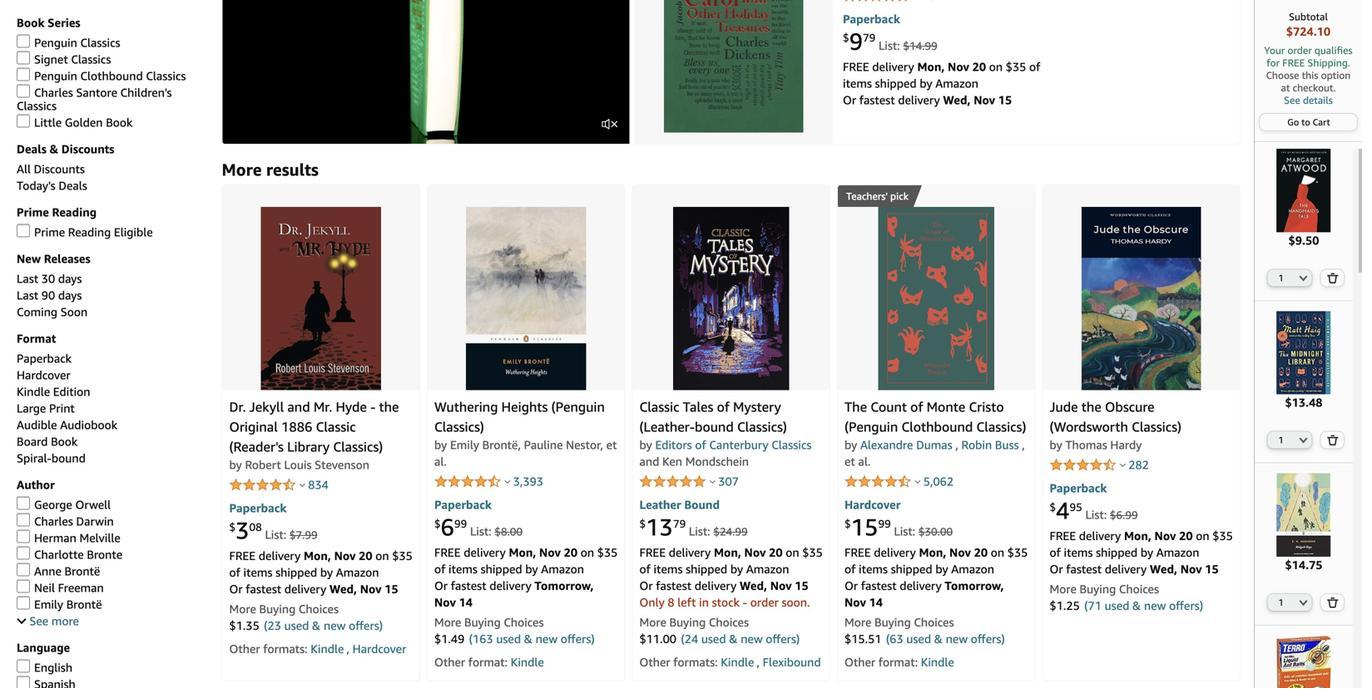 Task type: vqa. For each thing, say whether or not it's contained in the screenshot.
2nd viewed from the left
no



Task type: locate. For each thing, give the bounding box(es) containing it.
checkbox image for emily brontë
[[17, 597, 30, 610]]

1 checkbox image from the top
[[17, 34, 30, 48]]

- inside dr. jekyll and mr. hyde - the original 1886 classic (reader's library classics) by robert louis stevenson
[[370, 400, 376, 415]]

1 vertical spatial 1
[[1278, 435, 1284, 446]]

buying
[[1080, 583, 1116, 597], [259, 603, 296, 617], [464, 616, 501, 630], [669, 616, 706, 630], [874, 616, 911, 630]]

1 vertical spatial 79
[[673, 518, 686, 531]]

, down (23 used & new offers) link
[[347, 643, 349, 657]]

new inside more buying choices $15.51 (63 used & new offers)
[[946, 633, 968, 647]]

of for the or fastest delivery wed, nov 15 element on top of more buying choices $1.25 (71 used & new offers)
[[1050, 546, 1061, 560]]

paperback $ 4 95 list: $6.99
[[1050, 482, 1138, 525]]

more for $
[[639, 616, 666, 630]]

0 vertical spatial and
[[287, 400, 310, 415]]

free delivery mon, nov 20 on $35 of items shipped by amazon element for 15
[[845, 546, 1028, 577]]

shipped for 6
[[481, 563, 522, 577]]

& inside more buying choices $1.49 (163 used & new offers)
[[524, 633, 533, 647]]

clothbound inside the count of monte cristo (penguin clothbound classics)
[[901, 420, 973, 435]]

paperback link down format
[[17, 352, 72, 366]]

free
[[1282, 57, 1305, 69], [843, 60, 869, 74], [1050, 530, 1076, 543], [434, 546, 461, 560], [639, 546, 666, 560], [845, 546, 871, 560], [229, 550, 256, 563]]

0 vertical spatial classic
[[639, 400, 679, 415]]

reading for prime reading
[[52, 205, 97, 219]]

2 or fastest delivery from the left
[[845, 580, 945, 593]]

popover image for 3
[[300, 484, 305, 488]]

coming soon link
[[17, 305, 88, 319]]

classic tales of mystery (leather-bound classics) link
[[639, 400, 787, 435]]

0 horizontal spatial tomorrow, nov 14
[[434, 580, 594, 610]]

checkbox image up "new" on the left top of page
[[17, 224, 30, 238]]

(63
[[886, 633, 903, 647]]

list: inside paperback $ 9 79 list: $14.99
[[879, 39, 900, 52]]

by up stock at the bottom
[[730, 563, 743, 577]]

the midnight library: a gma book club pick (a novel) image
[[1262, 311, 1346, 395]]

1 vertical spatial hardcover link
[[845, 499, 901, 512]]

original
[[229, 419, 278, 435]]

1 , et al. from the left
[[434, 439, 617, 469]]

tomorrow, for 6
[[534, 580, 594, 593]]

the
[[845, 400, 867, 415]]

1 up malgudi days (penguin classics) image
[[1278, 435, 1284, 446]]

clothbound inside book series element
[[80, 69, 143, 83]]

used for 4
[[1105, 600, 1129, 613]]

1 horizontal spatial hardcover
[[352, 643, 406, 657]]

& inside more buying choices $11.00 (24 used & new offers)
[[729, 633, 738, 647]]

kindle inside format paperback hardcover kindle edition large print audible audiobook board book spiral-bound
[[17, 385, 50, 399]]

popover image for 6
[[505, 480, 511, 484]]

or fastest delivery tomorrow, nov 14 element
[[434, 580, 594, 610], [845, 580, 1004, 610]]

golden
[[65, 116, 103, 129]]

20
[[972, 60, 986, 74], [1179, 530, 1193, 543], [564, 546, 577, 560], [769, 546, 783, 560], [974, 546, 988, 560], [359, 550, 372, 563]]

0 vertical spatial hardcover
[[17, 369, 70, 382]]

brontë up freeman
[[65, 565, 100, 579]]

checkbox image inside neil freeman link
[[17, 580, 30, 594]]

paperback link for 4
[[1050, 482, 1107, 496]]

checkbox image left signet
[[17, 51, 30, 64]]

other format: kindle down (163
[[434, 656, 544, 670]]

0 horizontal spatial 79
[[673, 518, 686, 531]]

1 vertical spatial hardcover
[[845, 499, 901, 512]]

kindle link for 6
[[511, 656, 544, 670]]

1 horizontal spatial formats:
[[673, 656, 718, 670]]

0 horizontal spatial -
[[370, 400, 376, 415]]

choices up (71 used & new offers) link at the bottom of page
[[1119, 583, 1159, 597]]

classics up penguin clothbound classics link
[[71, 52, 111, 66]]

1 vertical spatial book
[[106, 116, 133, 129]]

new inside more buying choices $11.00 (24 used & new offers)
[[741, 633, 763, 647]]

reading up prime reading eligible 'link'
[[52, 205, 97, 219]]

1 vertical spatial dropdown image
[[1299, 600, 1307, 606]]

teachers'
[[846, 191, 888, 202]]

choices up (163 used & new offers) link
[[504, 616, 544, 630]]

1 horizontal spatial or fastest delivery tomorrow, nov 14 element
[[845, 580, 1004, 610]]

2 checkbox image from the top
[[17, 51, 30, 64]]

0 vertical spatial clothbound
[[80, 69, 143, 83]]

list: inside hardcover $ 15 99 list: $30.00
[[894, 525, 915, 539]]

0 horizontal spatial (penguin
[[551, 400, 605, 415]]

et down the
[[845, 455, 855, 469]]

$35 for 15
[[1007, 546, 1028, 560]]

0 horizontal spatial , et al.
[[434, 439, 617, 469]]

bound inside classic tales of mystery (leather-bound classics) by editors of canterbury classics and ken mondschein
[[695, 420, 734, 435]]

count
[[871, 400, 907, 415]]

& inside more buying choices $1.25 (71 used & new offers)
[[1132, 600, 1141, 613]]

fastest for free delivery mon, nov 20 on $35 of items shipped by amazon element for 3
[[246, 583, 281, 597]]

offers) for 15
[[971, 633, 1005, 647]]

1 format: from the left
[[468, 656, 508, 670]]

checkbox image for prime reading eligible
[[17, 224, 30, 238]]

cristo
[[969, 400, 1004, 415]]

bound inside format paperback hardcover kindle edition large print audible audiobook board book spiral-bound
[[51, 452, 86, 465]]

None submit
[[1321, 270, 1344, 286], [1321, 432, 1344, 449], [1321, 595, 1344, 611], [1321, 270, 1344, 286], [1321, 432, 1344, 449], [1321, 595, 1344, 611]]

format: down (163
[[468, 656, 508, 670]]

1 vertical spatial -
[[743, 596, 747, 610]]

bound down tales
[[695, 420, 734, 435]]

new
[[17, 252, 41, 266]]

dr.
[[229, 400, 246, 415]]

5 checkbox image from the top
[[17, 497, 30, 510]]

paperback inside 'paperback $ 3 08 list: $7.99'
[[229, 502, 287, 516]]

buying up (24
[[669, 616, 706, 630]]

free delivery mon, nov 20 on $35 of items shipped by amazon element down $8.00
[[434, 546, 618, 577]]

by left thomas
[[1050, 439, 1062, 452]]

1 the from the left
[[379, 400, 399, 415]]

checkbox image for penguin clothbound classics
[[17, 68, 30, 81]]

7 checkbox image from the top
[[17, 597, 30, 610]]

et right nestor
[[606, 439, 617, 452]]

the handmaid&#39;s tale image
[[1262, 149, 1346, 232]]

2 1 from the top
[[1278, 435, 1284, 446]]

buying inside more buying choices $1.25 (71 used & new offers)
[[1080, 583, 1116, 597]]

classics inside charles santore children's classics
[[17, 99, 57, 113]]

0 vertical spatial penguin
[[34, 36, 77, 49]]

items for 3
[[243, 566, 272, 580]]

format: for 6
[[468, 656, 508, 670]]

see down 'at'
[[1284, 94, 1300, 106]]

checkbox image left charlotte
[[17, 547, 30, 560]]

1 horizontal spatial other format: kindle
[[845, 656, 954, 670]]

1 horizontal spatial bound
[[695, 420, 734, 435]]

or fastest delivery wed, nov 15 for the or fastest delivery wed, nov 15 element under $14.99
[[843, 93, 1012, 107]]

results
[[266, 160, 319, 180]]

darwin
[[76, 515, 114, 529]]

checkbox image inside "anne brontë" link
[[17, 564, 30, 577]]

robin buss link
[[961, 439, 1019, 452]]

1 vertical spatial order
[[750, 596, 779, 610]]

, et al. up 3,393
[[434, 439, 617, 469]]

2 horizontal spatial hardcover link
[[845, 499, 901, 512]]

1 vertical spatial clothbound
[[901, 420, 973, 435]]

0 vertical spatial -
[[370, 400, 376, 415]]

checkbox image inside signet classics link
[[17, 51, 30, 64]]

items for 15
[[859, 563, 888, 577]]

louis
[[284, 459, 312, 472]]

or fastest delivery wed, nov 15 element
[[843, 93, 1012, 107], [1050, 563, 1219, 577], [639, 580, 808, 593], [229, 583, 398, 597]]

14
[[459, 596, 473, 610], [869, 596, 883, 610]]

1 horizontal spatial format:
[[878, 656, 918, 670]]

15
[[998, 93, 1012, 107], [851, 514, 878, 542], [1205, 563, 1219, 577], [795, 580, 808, 593], [385, 583, 398, 597]]

large
[[17, 402, 46, 416]]

or fastest delivery wed, nov 15 up more buying choices $1.35 (23 used & new offers)
[[229, 583, 398, 597]]

1 delete image from the top
[[1327, 273, 1339, 284]]

0 vertical spatial days
[[58, 272, 82, 286]]

2 penguin from the top
[[34, 69, 77, 83]]

checkbox image inside charles santore children's classics link
[[17, 84, 30, 98]]

, et al. for 6
[[434, 439, 617, 469]]

more inside more buying choices $1.25 (71 used & new offers)
[[1050, 583, 1077, 597]]

more inside more buying choices $15.51 (63 used & new offers)
[[845, 616, 871, 630]]

choices inside more buying choices $11.00 (24 used & new offers)
[[709, 616, 749, 630]]

1 or fastest delivery from the left
[[434, 580, 534, 593]]

0 vertical spatial last
[[17, 272, 38, 286]]

&
[[50, 142, 58, 156], [1132, 600, 1141, 613], [312, 620, 321, 633], [524, 633, 533, 647], [729, 633, 738, 647], [934, 633, 943, 647]]

1 horizontal spatial see
[[1284, 94, 1300, 106]]

1 or fastest delivery tomorrow, nov 14 element from the left
[[434, 580, 594, 610]]

7 checkbox image from the top
[[17, 677, 30, 689]]

offers) inside more buying choices $15.51 (63 used & new offers)
[[971, 633, 1005, 647]]

1 vertical spatial emily
[[34, 598, 63, 612]]

0 horizontal spatial emily
[[34, 598, 63, 612]]

al. for 15
[[858, 455, 871, 469]]

- for stock
[[743, 596, 747, 610]]

1 checkbox image from the top
[[17, 84, 30, 98]]

checkbox image up extender expand icon
[[17, 597, 30, 610]]

1 vertical spatial deals
[[59, 179, 87, 193]]

3,393
[[513, 475, 543, 489]]

more buying choices $1.35 (23 used & new offers)
[[229, 603, 383, 633]]

2 horizontal spatial hardcover
[[845, 499, 901, 512]]

$ for 3
[[229, 521, 236, 534]]

1 horizontal spatial book
[[51, 435, 78, 449]]

$24.99
[[713, 526, 748, 539]]

delivery up more buying choices $1.35 (23 used & new offers)
[[284, 583, 326, 597]]

free delivery mon, nov 20 for 15
[[845, 546, 991, 560]]

free delivery mon, nov 20 for 3
[[229, 550, 375, 563]]

1 vertical spatial et
[[845, 455, 855, 469]]

wed,
[[943, 93, 971, 107], [1150, 563, 1177, 577], [740, 580, 767, 593], [329, 583, 357, 597]]

popover image
[[710, 480, 716, 484]]

99 inside paperback $ 6 99 list: $8.00
[[454, 518, 467, 531]]

2 14 from the left
[[869, 596, 883, 610]]

bronte
[[87, 548, 122, 562]]

(24
[[681, 633, 698, 647]]

hardcover $ 15 99 list: $30.00
[[845, 499, 953, 542]]

free delivery mon, nov 20 on $35 of items shipped by amazon element for 6
[[434, 546, 618, 577]]

book inside format paperback hardcover kindle edition large print audible audiobook board book spiral-bound
[[51, 435, 78, 449]]

& for 13
[[729, 633, 738, 647]]

0 vertical spatial reading
[[52, 205, 97, 219]]

delivery up more buying choices $1.49 (163 used & new offers)
[[489, 580, 531, 593]]

or
[[843, 93, 856, 107], [1050, 563, 1063, 577], [434, 580, 448, 593], [639, 580, 653, 593], [845, 580, 858, 593], [229, 583, 243, 597]]

buying for 4
[[1080, 583, 1116, 597]]

popover image for 4
[[1120, 464, 1126, 468]]

1 horizontal spatial 99
[[878, 518, 891, 531]]

more inside more buying choices $1.35 (23 used & new offers)
[[229, 603, 256, 617]]

classic tales of mystery (leather-bound classics) by editors of canterbury classics and ken mondschein
[[639, 400, 811, 469]]

checkbox image for anne brontë
[[17, 564, 30, 577]]

go
[[1287, 117, 1299, 128]]

hardcover down alexandre
[[845, 499, 901, 512]]

2 the from the left
[[1081, 400, 1101, 415]]

offers) inside more buying choices $1.25 (71 used & new offers)
[[1169, 600, 1203, 613]]

2 99 from the left
[[878, 518, 891, 531]]

items down 9
[[843, 76, 872, 90]]

items down 6
[[448, 563, 477, 577]]

,
[[518, 439, 521, 452], [600, 439, 603, 452], [956, 439, 958, 452], [1022, 439, 1025, 452], [347, 643, 349, 657], [757, 656, 760, 670]]

deals & discounts element
[[17, 162, 205, 193]]

shipped
[[875, 76, 917, 90], [1096, 546, 1138, 560], [481, 563, 522, 577], [686, 563, 727, 577], [891, 563, 932, 577], [275, 566, 317, 580]]

checkbox image inside penguin clothbound classics link
[[17, 68, 30, 81]]

$1.49
[[434, 633, 465, 647]]

0 vertical spatial (penguin
[[551, 400, 605, 415]]

0 vertical spatial discounts
[[61, 142, 114, 156]]

classics inside signet classics link
[[71, 52, 111, 66]]

0 horizontal spatial order
[[750, 596, 779, 610]]

0 horizontal spatial the
[[379, 400, 399, 415]]

penguin inside 'link'
[[34, 36, 77, 49]]

free delivery mon, nov 20 for 4
[[1050, 530, 1196, 543]]

3 checkbox image from the top
[[17, 68, 30, 81]]

new for 4
[[1144, 600, 1166, 613]]

mondschein
[[685, 455, 749, 469]]

1 horizontal spatial tomorrow,
[[945, 580, 1004, 593]]

free up choose
[[1282, 57, 1305, 69]]

robert
[[245, 459, 281, 472]]

on $35 of items shipped by amazon down $8.00
[[434, 546, 618, 577]]

1 vertical spatial charles
[[34, 515, 73, 529]]

charles santore children's classics link
[[17, 84, 172, 113]]

& inside more buying choices $15.51 (63 used & new offers)
[[934, 633, 943, 647]]

classics inside classic tales of mystery (leather-bound classics) by editors of canterbury classics and ken mondschein
[[772, 439, 811, 452]]

1 horizontal spatial , et al.
[[845, 439, 1025, 469]]

last
[[17, 272, 38, 286], [17, 289, 38, 302]]

on $35 of items shipped by amazon for 3
[[229, 550, 413, 580]]

shipped down '$30.00'
[[891, 563, 932, 577]]

$ inside paperback $ 4 95 list: $6.99
[[1050, 501, 1056, 514]]

0 horizontal spatial and
[[287, 400, 310, 415]]

3 1 from the top
[[1278, 598, 1284, 609]]

$11.00
[[639, 633, 676, 647]]

see more button
[[17, 615, 79, 629]]

last up the coming
[[17, 289, 38, 302]]

mon, down $8.00
[[509, 546, 536, 560]]

paperback inside paperback $ 6 99 list: $8.00
[[434, 499, 492, 512]]

used inside more buying choices $11.00 (24 used & new offers)
[[701, 633, 726, 647]]

1 vertical spatial reading
[[68, 225, 111, 239]]

order
[[1288, 45, 1312, 56], [750, 596, 779, 610]]

brontë for emily brontë
[[66, 598, 102, 612]]

hardcover link down alexandre
[[845, 499, 901, 512]]

1 horizontal spatial or fastest delivery
[[845, 580, 945, 593]]

spiral-
[[17, 452, 52, 465]]

bound
[[695, 420, 734, 435], [51, 452, 86, 465]]

, et al.
[[434, 439, 617, 469], [845, 439, 1025, 469]]

0 vertical spatial delete image
[[1327, 273, 1339, 284]]

checkbox image
[[17, 34, 30, 48], [17, 51, 30, 64], [17, 68, 30, 81], [17, 114, 30, 128], [17, 497, 30, 510], [17, 564, 30, 577], [17, 677, 30, 689]]

amazon up (23 used & new offers) link
[[336, 566, 379, 580]]

paperback inside format paperback hardcover kindle edition large print audible audiobook board book spiral-bound
[[17, 352, 72, 366]]

0 horizontal spatial clothbound
[[80, 69, 143, 83]]

paperback for 6
[[434, 499, 492, 512]]

1 horizontal spatial -
[[743, 596, 747, 610]]

hardcover inside hardcover $ 15 99 list: $30.00
[[845, 499, 901, 512]]

dr. jekyll and mr. hyde - the original 1886 classic (reader's library classics) image
[[261, 207, 381, 391]]

paperback link for 9
[[843, 12, 900, 26]]

classics) up the stevenson on the left bottom
[[333, 439, 383, 455]]

8 checkbox image from the top
[[17, 660, 30, 673]]

paperback link for 6
[[434, 499, 492, 512]]

on
[[989, 60, 1003, 74], [1196, 530, 1209, 543], [581, 546, 594, 560], [786, 546, 799, 560], [991, 546, 1004, 560], [375, 550, 389, 563]]

fastest for free delivery mon, nov 20 on $35 of items shipped by amazon element below $14.99
[[859, 93, 895, 107]]

on for 6
[[581, 546, 594, 560]]

checkbox image
[[17, 84, 30, 98], [17, 224, 30, 238], [17, 514, 30, 527], [17, 530, 30, 544], [17, 547, 30, 560], [17, 580, 30, 594], [17, 597, 30, 610], [17, 660, 30, 673]]

book series
[[17, 16, 80, 29]]

0 horizontal spatial bound
[[51, 452, 86, 465]]

1 vertical spatial see
[[29, 615, 48, 629]]

checkbox image inside english link
[[17, 660, 30, 673]]

checkbox image inside charlotte bronte link
[[17, 547, 30, 560]]

format element
[[17, 352, 205, 465]]

2 , et al. from the left
[[845, 439, 1025, 469]]

prime for prime reading
[[17, 205, 49, 219]]

1 1 from the top
[[1278, 273, 1284, 284]]

classics) down obscure
[[1132, 420, 1181, 435]]

& right (63
[[934, 633, 943, 647]]

last 30 days link
[[17, 272, 82, 286]]

paperback up 95
[[1050, 482, 1107, 496]]

checkbox image inside little golden book link
[[17, 114, 30, 128]]

paperback inside paperback $ 9 79 list: $14.99
[[843, 12, 900, 26]]

classics
[[80, 36, 120, 49], [71, 52, 111, 66], [146, 69, 186, 83], [17, 99, 57, 113], [772, 439, 811, 452]]

0 horizontal spatial et
[[606, 439, 617, 452]]

last 90 days link
[[17, 289, 82, 302]]

the count of monte cristo (penguin clothbound classics)
[[845, 400, 1026, 435]]

more inside more buying choices $11.00 (24 used & new offers)
[[639, 616, 666, 630]]

kindle link for 13
[[721, 656, 754, 670]]

1 tomorrow, from the left
[[534, 580, 594, 593]]

free down 3
[[229, 550, 256, 563]]

buying inside more buying choices $1.35 (23 used & new offers)
[[259, 603, 296, 617]]

2 delete image from the top
[[1327, 435, 1339, 446]]

kindle link down (63 used & new offers) link
[[921, 656, 954, 670]]

choices for 4
[[1119, 583, 1159, 597]]

neil
[[34, 582, 55, 595]]

checkbox image inside 'george orwell' link
[[17, 497, 30, 510]]

, down (24 used & new offers) link
[[757, 656, 760, 670]]

english link
[[17, 660, 72, 675]]

delete image
[[1327, 273, 1339, 284], [1327, 435, 1339, 446]]

or fastest delivery wed, nov 15 down $14.99
[[843, 93, 1012, 107]]

0 horizontal spatial or fastest delivery
[[434, 580, 534, 593]]

(23 used & new offers) link
[[264, 620, 383, 633]]

checkbox image left neil
[[17, 580, 30, 594]]

formats: for 3
[[263, 643, 308, 657]]

0 vertical spatial hardcover link
[[17, 369, 70, 382]]

0 vertical spatial see
[[1284, 94, 1300, 106]]

1 vertical spatial penguin
[[34, 69, 77, 83]]

amazon for 15
[[951, 563, 994, 577]]

reading inside prime reading eligible 'link'
[[68, 225, 111, 239]]

format: for 15
[[878, 656, 918, 670]]

6 checkbox image from the top
[[17, 580, 30, 594]]

2 other format: kindle from the left
[[845, 656, 954, 670]]

$ for 15
[[845, 518, 851, 531]]

or up $15.51
[[845, 580, 858, 593]]

$724.10
[[1286, 25, 1330, 38]]

popover image
[[1120, 464, 1126, 468], [505, 480, 511, 484], [915, 480, 921, 484], [300, 484, 305, 488]]

or up $1.25
[[1050, 563, 1063, 577]]

jude the obscure (wordsworth classics) link
[[1050, 400, 1181, 435]]

items down 4
[[1064, 546, 1093, 560]]

1 other format: kindle from the left
[[434, 656, 544, 670]]

choices inside more buying choices $1.35 (23 used & new offers)
[[299, 603, 339, 617]]

checkbox image down signet classics link
[[17, 84, 30, 98]]

used right (24
[[701, 633, 726, 647]]

paperback inside paperback $ 4 95 list: $6.99
[[1050, 482, 1107, 496]]

2 or fastest delivery tomorrow, nov 14 element from the left
[[845, 580, 1004, 610]]

mr.
[[314, 400, 332, 415]]

1 horizontal spatial (penguin
[[845, 420, 898, 435]]

1 99 from the left
[[454, 518, 467, 531]]

& up other formats: kindle , flexibound
[[729, 633, 738, 647]]

1 horizontal spatial classic
[[639, 400, 679, 415]]

charles inside charles santore children's classics
[[34, 86, 73, 99]]

classic
[[639, 400, 679, 415], [316, 419, 356, 435]]

other format: kindle for 15
[[845, 656, 954, 670]]

-
[[370, 400, 376, 415], [743, 596, 747, 610]]

used for 13
[[701, 633, 726, 647]]

15 inside hardcover $ 15 99 list: $30.00
[[851, 514, 878, 542]]

days
[[58, 272, 82, 286], [58, 289, 82, 302]]

1 vertical spatial delete image
[[1327, 435, 1339, 446]]

0 horizontal spatial classic
[[316, 419, 356, 435]]

free delivery mon, nov 20 down '$30.00'
[[845, 546, 991, 560]]

popover image left 5,062
[[915, 480, 921, 484]]

30
[[41, 272, 55, 286]]

4 checkbox image from the top
[[17, 530, 30, 544]]

list: inside 'paperback $ 3 08 list: $7.99'
[[265, 528, 286, 542]]

99 inside hardcover $ 15 99 list: $30.00
[[878, 518, 891, 531]]

1 vertical spatial discounts
[[34, 162, 85, 176]]

2 tomorrow, from the left
[[945, 580, 1004, 593]]

1 horizontal spatial et
[[845, 455, 855, 469]]

items
[[843, 76, 872, 90], [1064, 546, 1093, 560], [448, 563, 477, 577], [654, 563, 683, 577], [859, 563, 888, 577], [243, 566, 272, 580]]

2 vertical spatial 1
[[1278, 598, 1284, 609]]

other formats: kindle , flexibound
[[639, 656, 821, 670]]

1 horizontal spatial and
[[639, 455, 659, 469]]

the inside jude the obscure (wordsworth classics) by thomas hardy
[[1081, 400, 1101, 415]]

mon, down $7.99
[[304, 550, 331, 563]]

6 checkbox image from the top
[[17, 564, 30, 577]]

1 last from the top
[[17, 272, 38, 286]]

0 vertical spatial prime
[[17, 205, 49, 219]]

other format: kindle
[[434, 656, 544, 670], [845, 656, 954, 670]]

0 vertical spatial book
[[17, 16, 45, 29]]

hardcover up kindle edition link
[[17, 369, 70, 382]]

teachers' pick
[[846, 191, 909, 202]]

$ inside 'paperback $ 3 08 list: $7.99'
[[229, 521, 236, 534]]

used inside more buying choices $1.49 (163 used & new offers)
[[496, 633, 521, 647]]

- right stock at the bottom
[[743, 596, 747, 610]]

2 vertical spatial brontë
[[66, 598, 102, 612]]

classics) inside dr. jekyll and mr. hyde - the original 1886 classic (reader's library classics) by robert louis stevenson
[[333, 439, 383, 455]]

1 horizontal spatial order
[[1288, 45, 1312, 56]]

used for 3
[[284, 620, 309, 633]]

5,062 link
[[923, 475, 954, 489]]

terro t300b liquid ant killer, 12 bait stations image
[[1262, 636, 1346, 689]]

items down hardcover $ 15 99 list: $30.00
[[859, 563, 888, 577]]

paperback up 6
[[434, 499, 492, 512]]

2 charles from the top
[[34, 515, 73, 529]]

3 checkbox image from the top
[[17, 514, 30, 527]]

other format: kindle down (63
[[845, 656, 954, 670]]

brontë down wuthering heights (penguin classics) link at the bottom left of the page
[[482, 439, 518, 452]]

2 al. from the left
[[858, 455, 871, 469]]

2 format: from the left
[[878, 656, 918, 670]]

0 horizontal spatial or fastest delivery tomorrow, nov 14 element
[[434, 580, 594, 610]]

hardcover link up kindle edition link
[[17, 369, 70, 382]]

2 tomorrow, nov 14 from the left
[[845, 580, 1004, 610]]

by down '$30.00'
[[935, 563, 948, 577]]

new for 6
[[536, 633, 558, 647]]

, for other formats: kindle , flexibound
[[757, 656, 760, 670]]

new inside more buying choices $1.25 (71 used & new offers)
[[1144, 600, 1166, 613]]

1 days from the top
[[58, 272, 82, 286]]

delete image
[[1327, 598, 1339, 609]]

free delivery mon, nov 20 on $35 of items shipped by amazon element
[[843, 60, 1040, 90], [1050, 530, 1233, 560], [434, 546, 618, 577], [639, 546, 823, 577], [845, 546, 1028, 577], [229, 550, 413, 580]]

used right (63
[[906, 633, 931, 647]]

amazon up (163 used & new offers) link
[[541, 563, 584, 577]]

buying up (71
[[1080, 583, 1116, 597]]

on $35 of items shipped by amazon down $7.99
[[229, 550, 413, 580]]

checkbox image down author
[[17, 497, 30, 510]]

choices inside more buying choices $1.49 (163 used & new offers)
[[504, 616, 544, 630]]

13
[[646, 514, 673, 542]]

paperback link
[[843, 12, 900, 26], [17, 352, 72, 366], [1050, 482, 1107, 496], [434, 499, 492, 512], [229, 502, 287, 516]]

the
[[379, 400, 399, 415], [1081, 400, 1101, 415]]

classics)
[[434, 420, 484, 435], [737, 420, 787, 435], [976, 420, 1026, 435], [1132, 420, 1181, 435], [333, 439, 383, 455]]

2 last from the top
[[17, 289, 38, 302]]

0 vertical spatial 1
[[1278, 273, 1284, 284]]

1 tomorrow, nov 14 from the left
[[434, 580, 594, 610]]

$ inside paperback $ 9 79 list: $14.99
[[843, 31, 849, 44]]

2 dropdown image from the top
[[1299, 600, 1307, 606]]

(23
[[264, 620, 281, 633]]

checkbox image inside prime reading eligible 'link'
[[17, 224, 30, 238]]

mon, down '$30.00'
[[919, 546, 946, 560]]

& inside more buying choices $1.35 (23 used & new offers)
[[312, 620, 321, 633]]

delete image right dropdown image
[[1327, 273, 1339, 284]]

1 penguin from the top
[[34, 36, 77, 49]]

paperback
[[843, 12, 900, 26], [17, 352, 72, 366], [1050, 482, 1107, 496], [434, 499, 492, 512], [229, 502, 287, 516]]

0 vertical spatial 79
[[863, 31, 876, 44]]

dropdown image
[[1299, 437, 1307, 444], [1299, 600, 1307, 606]]

2 vertical spatial book
[[51, 435, 78, 449]]

jude the obscure (wordsworth classics) by thomas hardy
[[1050, 400, 1181, 452]]

$8.00
[[495, 526, 523, 539]]

0 horizontal spatial format:
[[468, 656, 508, 670]]

classics) inside the count of monte cristo (penguin clothbound classics)
[[976, 420, 1026, 435]]

kindle up large
[[17, 385, 50, 399]]

79 inside leather bound $ 13 79 list: $24.99
[[673, 518, 686, 531]]

new inside more buying choices $1.49 (163 used & new offers)
[[536, 633, 558, 647]]

1 horizontal spatial al.
[[858, 455, 871, 469]]

& up all discounts link
[[50, 142, 58, 156]]

list: for 9
[[879, 39, 900, 52]]

& right (163
[[524, 633, 533, 647]]

1 al. from the left
[[434, 455, 447, 469]]

$ inside paperback $ 6 99 list: $8.00
[[434, 518, 441, 531]]

0 vertical spatial deals
[[17, 142, 47, 156]]

79 left $14.99
[[863, 31, 876, 44]]

0 horizontal spatial book
[[17, 16, 45, 29]]

& for 6
[[524, 633, 533, 647]]

free delivery mon, nov 20 down $7.99
[[229, 550, 375, 563]]

checkbox image inside charles darwin link
[[17, 514, 30, 527]]

formats: down (24
[[673, 656, 718, 670]]

1 horizontal spatial tomorrow, nov 14
[[845, 580, 1004, 610]]

paperback up 9
[[843, 12, 900, 26]]

1 horizontal spatial the
[[1081, 400, 1101, 415]]

buying inside more buying choices $15.51 (63 used & new offers)
[[874, 616, 911, 630]]

0 horizontal spatial hardcover
[[17, 369, 70, 382]]

0 horizontal spatial 14
[[459, 596, 473, 610]]

free for the or fastest delivery wed, nov 15 element above more buying choices $1.35 (23 used & new offers)
[[229, 550, 256, 563]]

delete image up malgudi days (penguin classics) image
[[1327, 435, 1339, 446]]

kindle down (163 used & new offers) link
[[511, 656, 544, 670]]

(24 used & new offers) link
[[681, 633, 800, 647]]

list: down bound
[[689, 525, 710, 539]]

offers) for 4
[[1169, 600, 1203, 613]]

2 checkbox image from the top
[[17, 224, 30, 238]]

extender expand image
[[17, 616, 26, 625]]

5 checkbox image from the top
[[17, 547, 30, 560]]

hardcover down (23 used & new offers) link
[[352, 643, 406, 657]]

new inside more buying choices $1.35 (23 used & new offers)
[[324, 620, 346, 633]]

used inside more buying choices $15.51 (63 used & new offers)
[[906, 633, 931, 647]]

choices inside more buying choices $1.25 (71 used & new offers)
[[1119, 583, 1159, 597]]

more up the $1.35
[[229, 603, 256, 617]]

shipped for 15
[[891, 563, 932, 577]]

amazon up (71 used & new offers) link at the bottom of page
[[1156, 546, 1199, 560]]

1 horizontal spatial clothbound
[[901, 420, 973, 435]]

1 vertical spatial classic
[[316, 419, 356, 435]]

brontë inside "link"
[[66, 598, 102, 612]]

list: for 6
[[470, 525, 492, 539]]

charles
[[34, 86, 73, 99], [34, 515, 73, 529]]

0 vertical spatial et
[[606, 439, 617, 452]]

$ inside hardcover $ 15 99 list: $30.00
[[845, 518, 851, 531]]

large print link
[[17, 402, 75, 416]]

0 vertical spatial bound
[[695, 420, 734, 435]]

list: left '$30.00'
[[894, 525, 915, 539]]

1 vertical spatial bound
[[51, 452, 86, 465]]

list: right "08"
[[265, 528, 286, 542]]

buying inside more buying choices $1.49 (163 used & new offers)
[[464, 616, 501, 630]]

fastest for free delivery mon, nov 20 on $35 of items shipped by amazon element for 4
[[1066, 563, 1102, 577]]

1 14 from the left
[[459, 596, 473, 610]]

charles inside charles darwin link
[[34, 515, 73, 529]]

1 charles from the top
[[34, 86, 73, 99]]

charles for darwin
[[34, 515, 73, 529]]

0 horizontal spatial 99
[[454, 518, 467, 531]]

1 horizontal spatial 79
[[863, 31, 876, 44]]

(leather-
[[639, 420, 695, 435]]

new up other formats: kindle , flexibound
[[741, 633, 763, 647]]

for
[[1267, 57, 1280, 69]]

paperback $ 3 08 list: $7.99
[[229, 502, 318, 545]]

1 vertical spatial days
[[58, 289, 82, 302]]

1 dropdown image from the top
[[1299, 437, 1307, 444]]

a christmas carol: and other holiday treasures (word cloud classics) image
[[657, 0, 810, 133]]

used for 15
[[906, 633, 931, 647]]

shipped for 4
[[1096, 546, 1138, 560]]

choices up (23 used & new offers) link
[[299, 603, 339, 617]]

mon, for 4
[[1124, 530, 1151, 543]]

4 checkbox image from the top
[[17, 114, 30, 128]]

79 inside paperback $ 9 79 list: $14.99
[[863, 31, 876, 44]]

other down $1.49
[[434, 656, 465, 670]]

1 horizontal spatial 14
[[869, 596, 883, 610]]

9
[[849, 27, 863, 55]]

mon, for 15
[[919, 546, 946, 560]]

this
[[1302, 69, 1318, 81]]

choices for 6
[[504, 616, 544, 630]]

more inside more buying choices $1.49 (163 used & new offers)
[[434, 616, 461, 630]]

buying up (23
[[259, 603, 296, 617]]

classics) inside jude the obscure (wordsworth classics) by thomas hardy
[[1132, 420, 1181, 435]]

checkbox image left the herman
[[17, 530, 30, 544]]

, for other formats: kindle , hardcover
[[347, 643, 349, 657]]

prime inside 'link'
[[34, 225, 65, 239]]

0 vertical spatial emily
[[450, 439, 479, 452]]

free delivery mon, nov 20 down $14.99
[[843, 60, 989, 74]]

tomorrow, nov 14 up more buying choices $15.51 (63 used & new offers)
[[845, 580, 1004, 610]]

et for 6
[[606, 439, 617, 452]]

mon,
[[917, 60, 945, 74], [1124, 530, 1151, 543], [509, 546, 536, 560], [714, 546, 741, 560], [919, 546, 946, 560], [304, 550, 331, 563]]

1 vertical spatial (penguin
[[845, 420, 898, 435]]

by inside dr. jekyll and mr. hyde - the original 1886 classic (reader's library classics) by robert louis stevenson
[[229, 459, 242, 472]]

free delivery mon, nov 20 down $6.99 in the bottom right of the page
[[1050, 530, 1196, 543]]

see inside the author element
[[29, 615, 48, 629]]

formats: for 13
[[673, 656, 718, 670]]

or fastest delivery tomorrow, nov 14 element for 6
[[434, 580, 594, 610]]

1 horizontal spatial emily
[[450, 439, 479, 452]]

choices
[[1119, 583, 1159, 597], [299, 603, 339, 617], [504, 616, 544, 630], [709, 616, 749, 630], [914, 616, 954, 630]]

20 for 6
[[564, 546, 577, 560]]



Task type: describe. For each thing, give the bounding box(es) containing it.
charles darwin link
[[17, 514, 114, 529]]

stevenson
[[315, 459, 369, 472]]

fastest up $15.51
[[861, 580, 897, 593]]

checkbox image for neil freeman
[[17, 580, 30, 594]]

by inside jude the obscure (wordsworth classics) by thomas hardy
[[1050, 439, 1062, 452]]

99 for 6
[[454, 518, 467, 531]]

& for 4
[[1132, 600, 1141, 613]]

delivery down $14.99
[[898, 93, 940, 107]]

or fastest delivery wed, nov 15 element up only 8 left in stock - order soon. in the bottom of the page
[[639, 580, 808, 593]]

checkbox image for charles darwin
[[17, 514, 30, 527]]

or fastest delivery wed, nov 15 for the or fastest delivery wed, nov 15 element over only 8 left in stock - order soon. in the bottom of the page
[[639, 580, 808, 593]]

more for 3
[[229, 603, 256, 617]]

more buying choices $11.00 (24 used & new offers)
[[639, 616, 800, 647]]

, et al. for 15
[[845, 439, 1025, 469]]

leather
[[639, 499, 681, 512]]

checkbox image for george orwell
[[17, 497, 30, 510]]

santore
[[76, 86, 117, 99]]

delete image for $13.48
[[1327, 435, 1339, 446]]

paperback link inside format "element"
[[17, 352, 72, 366]]

more left results
[[222, 160, 262, 180]]

freeman
[[58, 582, 104, 595]]

checkbox image for signet classics
[[17, 51, 30, 64]]

(penguin inside wuthering heights (penguin classics)
[[551, 400, 605, 415]]

1 horizontal spatial hardcover link
[[352, 643, 406, 657]]

3,393 link
[[513, 475, 543, 489]]

classic inside classic tales of mystery (leather-bound classics) by editors of canterbury classics and ken mondschein
[[639, 400, 679, 415]]

alexandre dumas link
[[860, 439, 952, 452]]

choices for 13
[[709, 616, 749, 630]]

classic inside dr. jekyll and mr. hyde - the original 1886 classic (reader's library classics) by robert louis stevenson
[[316, 419, 356, 435]]

kindle down (23 used & new offers) link
[[311, 643, 344, 657]]

items for 4
[[1064, 546, 1093, 560]]

leather bound link
[[639, 499, 720, 512]]

delivery up more buying choices $1.25 (71 used & new offers)
[[1105, 563, 1147, 577]]

classics inside penguin classics 'link'
[[80, 36, 120, 49]]

tomorrow, nov 14 for 15
[[845, 580, 1004, 610]]

0 vertical spatial brontë
[[482, 439, 518, 452]]

free delivery mon, nov 20 for 6
[[434, 546, 581, 560]]

buying for 13
[[669, 616, 706, 630]]

or down 9
[[843, 93, 856, 107]]

author element
[[17, 497, 205, 629]]

on $35 of items shipped by amazon down $24.99
[[639, 546, 823, 577]]

or fastest delivery wed, nov 15 element down $14.99
[[843, 93, 1012, 107]]

, for by alexandre dumas , robin buss
[[956, 439, 958, 452]]

$30.00
[[918, 526, 953, 539]]

buying for 3
[[259, 603, 296, 617]]

paperback link for 3
[[229, 502, 287, 516]]

1886
[[281, 419, 312, 435]]

checkbox image for english
[[17, 660, 30, 673]]

or fastest delivery for 6
[[434, 580, 534, 593]]

other down $15.51
[[845, 656, 875, 670]]

malgudi days (penguin classics) image
[[1262, 474, 1346, 557]]

hardy
[[1110, 439, 1142, 452]]

deals & discounts all discounts today's deals
[[17, 142, 114, 193]]

by alexandre dumas , robin buss
[[845, 439, 1019, 452]]

charlotte bronte
[[34, 548, 122, 562]]

prime reading
[[17, 205, 97, 219]]

dropdown image for $14.75
[[1299, 600, 1307, 606]]

print
[[49, 402, 75, 416]]

or up $1.49
[[434, 580, 448, 593]]

more for 6
[[434, 616, 461, 630]]

of inside the count of monte cristo (penguin clothbound classics)
[[910, 400, 923, 415]]

editors of canterbury classics link
[[655, 439, 811, 452]]

charlotte bronte link
[[17, 547, 122, 562]]

reading for prime reading eligible
[[68, 225, 111, 239]]

mon, for 6
[[509, 546, 536, 560]]

hardcover link inside format "element"
[[17, 369, 70, 382]]

other down the $1.35
[[229, 643, 260, 657]]

checkbox image for herman melville
[[17, 530, 30, 544]]

delivery down $6.99 in the bottom right of the page
[[1079, 530, 1121, 543]]

teachers' pick group
[[838, 186, 914, 207]]

penguin for penguin classics
[[34, 36, 77, 49]]

penguin clothbound classics link
[[17, 68, 186, 83]]

new for 15
[[946, 633, 968, 647]]

george
[[34, 498, 72, 512]]

free inside your order qualifies for free shipping. choose this option at checkout. see details
[[1282, 57, 1305, 69]]

subtotal
[[1289, 11, 1328, 22]]

list: for 3
[[265, 528, 286, 542]]

wuthering
[[434, 400, 498, 415]]

of for the or fastest delivery wed, nov 15 element under $14.99
[[1029, 60, 1040, 74]]

dropdown image
[[1299, 275, 1307, 281]]

the inside dr. jekyll and mr. hyde - the original 1886 classic (reader's library classics) by robert louis stevenson
[[379, 400, 399, 415]]

by down $14.99
[[920, 76, 932, 90]]

offers) for 6
[[561, 633, 595, 647]]

more for 4
[[1050, 583, 1077, 597]]

paperback $ 6 99 list: $8.00
[[434, 499, 523, 542]]

on $35 of items shipped by amazon down $14.99
[[843, 60, 1040, 90]]

language
[[17, 641, 70, 655]]

by inside classic tales of mystery (leather-bound classics) by editors of canterbury classics and ken mondschein
[[639, 439, 652, 452]]

kindle link for 15
[[921, 656, 954, 670]]

delivery down hardcover $ 15 99 list: $30.00
[[874, 546, 916, 560]]

english
[[34, 661, 72, 675]]

more for 15
[[845, 616, 871, 630]]

used for 6
[[496, 633, 521, 647]]

offers) for 3
[[349, 620, 383, 633]]

flexibound
[[763, 656, 821, 670]]

charles for santore
[[34, 86, 73, 99]]

834 link
[[308, 479, 329, 492]]

emily inside "link"
[[34, 598, 63, 612]]

prime for prime reading eligible
[[34, 225, 65, 239]]

of for or fastest delivery tomorrow, nov 14 element related to 6
[[434, 563, 445, 577]]

checkbox image for little golden book
[[17, 114, 30, 128]]

mon, down $24.99
[[714, 546, 741, 560]]

or up only
[[639, 580, 653, 593]]

little golden book
[[34, 116, 133, 129]]

eligible
[[114, 225, 153, 239]]

popover image for 15
[[915, 480, 921, 484]]

al. for 6
[[434, 455, 447, 469]]

and inside dr. jekyll and mr. hyde - the original 1886 classic (reader's library classics) by robert louis stevenson
[[287, 400, 310, 415]]

$ inside leather bound $ 13 79 list: $24.99
[[639, 518, 646, 531]]

1 horizontal spatial deals
[[59, 179, 87, 193]]

or up the $1.35
[[229, 583, 243, 597]]

the count of monte cristo (penguin clothbound classics) link
[[845, 400, 1026, 435]]

(163
[[469, 633, 493, 647]]

new for 13
[[741, 633, 763, 647]]

other formats: kindle , hardcover
[[229, 643, 406, 657]]

herman melville link
[[17, 530, 120, 545]]

mon, for 3
[[304, 550, 331, 563]]

items for 6
[[448, 563, 477, 577]]

2 vertical spatial hardcover
[[352, 643, 406, 657]]

checkbox image for penguin classics
[[17, 34, 30, 48]]

dr. jekyll and mr. hyde - the original 1886 classic (reader's library classics) link
[[229, 400, 399, 455]]

delivery down $8.00
[[464, 546, 506, 560]]

90
[[41, 289, 55, 302]]

(71
[[1084, 600, 1102, 613]]

classics) inside wuthering heights (penguin classics)
[[434, 420, 484, 435]]

more
[[51, 615, 79, 629]]

by up more buying choices $1.49 (163 used & new offers)
[[525, 563, 538, 577]]

wuthering heights (penguin classics) link
[[434, 400, 605, 435]]

delivery up only 8 left in stock - order soon. in the bottom of the page
[[695, 580, 737, 593]]

delivery down leather bound $ 13 79 list: $24.99
[[669, 546, 711, 560]]

$15.51
[[845, 633, 882, 647]]

series
[[48, 16, 80, 29]]

or fastest delivery tomorrow, nov 14 element for 15
[[845, 580, 1004, 610]]

(71 used & new offers) link
[[1084, 600, 1203, 613]]

3
[[236, 517, 249, 545]]

choices for 3
[[299, 603, 339, 617]]

1 for $13.48
[[1278, 435, 1284, 446]]

99 for 15
[[878, 518, 891, 531]]

$9.50
[[1288, 234, 1319, 247]]

2 days from the top
[[58, 289, 82, 302]]

other format: kindle for 6
[[434, 656, 544, 670]]

1 for $9.50
[[1278, 273, 1284, 284]]

or fastest delivery wed, nov 15 for the or fastest delivery wed, nov 15 element above more buying choices $1.35 (23 used & new offers)
[[229, 583, 398, 597]]

dr. jekyll and mr. hyde - the original 1886 classic (reader's library classics) by robert louis stevenson
[[229, 400, 399, 472]]

fastest up (163
[[451, 580, 486, 593]]

(wordsworth
[[1050, 420, 1128, 435]]

audible
[[17, 418, 57, 432]]

dumas
[[916, 439, 952, 452]]

tales
[[683, 400, 713, 415]]

by down wuthering
[[434, 439, 447, 452]]

$14.75
[[1285, 559, 1323, 572]]

cart
[[1313, 117, 1330, 128]]

$7.99
[[289, 529, 318, 542]]

buying for 6
[[464, 616, 501, 630]]

kindle edition link
[[17, 385, 90, 399]]

herman
[[34, 532, 76, 545]]

0 horizontal spatial deals
[[17, 142, 47, 156]]

or fastest delivery for 15
[[845, 580, 945, 593]]

other down $11.00
[[639, 656, 670, 670]]

language element
[[17, 660, 205, 689]]

jekyll
[[249, 400, 284, 415]]

(penguin inside the count of monte cristo (penguin clothbound classics)
[[845, 420, 898, 435]]

see inside your order qualifies for free shipping. choose this option at checkout. see details
[[1284, 94, 1300, 106]]

amazon down $14.99
[[935, 76, 978, 90]]

see more
[[29, 615, 79, 629]]

book series element
[[17, 34, 205, 129]]

on $35 of items shipped by amazon for 15
[[845, 546, 1028, 577]]

free delivery mon, nov 20 on $35 of items shipped by amazon element down $24.99
[[639, 546, 823, 577]]

by up more buying choices $1.35 (23 used & new offers)
[[320, 566, 333, 580]]

emily brontë
[[34, 598, 102, 612]]

08
[[249, 521, 262, 534]]

free for or fastest delivery tomorrow, nov 14 element corresponding to 15
[[845, 546, 871, 560]]

your order qualifies for free shipping. choose this option at checkout. see details
[[1264, 45, 1353, 106]]

$35 for 4
[[1212, 530, 1233, 543]]

spiral-bound link
[[17, 452, 86, 465]]

penguin clothbound classics
[[34, 69, 186, 83]]

1 for $14.75
[[1278, 598, 1284, 609]]

author
[[17, 478, 55, 492]]

classic tales of mystery (leather-bound classics) image
[[673, 207, 789, 391]]

hardcover inside format paperback hardcover kindle edition large print audible audiobook board book spiral-bound
[[17, 369, 70, 382]]

audible audiobook link
[[17, 418, 117, 432]]

hyde
[[336, 400, 367, 415]]

, right buss on the right
[[1022, 439, 1025, 452]]

shipped up in
[[686, 563, 727, 577]]

jude the obscure (wordsworth classics) image
[[1082, 207, 1201, 391]]

et for 15
[[845, 455, 855, 469]]

$ for 6
[[434, 518, 441, 531]]

today's deals link
[[17, 179, 87, 193]]

penguin for penguin clothbound classics
[[34, 69, 77, 83]]

charles darwin
[[34, 515, 114, 529]]

more buying choices $15.51 (63 used & new offers)
[[845, 616, 1005, 647]]

editors
[[655, 439, 692, 452]]

items up 8 on the left bottom of page
[[654, 563, 683, 577]]

left
[[677, 596, 696, 610]]

$35 for 3
[[392, 550, 413, 563]]

free delivery mon, nov 20 down $24.99
[[639, 546, 786, 560]]

, for by emily brontë , pauline nestor
[[518, 439, 521, 452]]

shipped down $14.99
[[875, 76, 917, 90]]

free for the or fastest delivery wed, nov 15 element under $14.99
[[843, 60, 869, 74]]

on $35 of items shipped by amazon for 4
[[1050, 530, 1233, 560]]

paperback for 9
[[843, 12, 900, 26]]

dropdown image for $13.48
[[1299, 437, 1307, 444]]

herman melville
[[34, 532, 120, 545]]

, right pauline
[[600, 439, 603, 452]]

checkout.
[[1293, 82, 1336, 94]]

penguin classics link
[[17, 34, 120, 49]]

penguin classics
[[34, 36, 120, 49]]

282
[[1128, 459, 1149, 472]]

delivery down $7.99
[[259, 550, 301, 563]]

mon, down $14.99
[[917, 60, 945, 74]]

- for hyde
[[370, 400, 376, 415]]

$ for 9
[[843, 31, 849, 44]]

free delivery mon, nov 20 on $35 of items shipped by amazon element for 3
[[229, 550, 413, 580]]

list: inside leather bound $ 13 79 list: $24.99
[[689, 525, 710, 539]]

at
[[1281, 82, 1290, 94]]

by left alexandre
[[845, 439, 857, 452]]

& inside deals & discounts all discounts today's deals
[[50, 142, 58, 156]]

free delivery mon, nov 20 on $35 of items shipped by amazon element down $14.99
[[843, 60, 1040, 90]]

choices for 15
[[914, 616, 954, 630]]

kindle down (63 used & new offers) link
[[921, 656, 954, 670]]

to
[[1301, 117, 1310, 128]]

option
[[1321, 69, 1351, 81]]

the count of monte cristo (penguin clothbound classics) image
[[878, 207, 994, 391]]

checkbox image inside language element
[[17, 677, 30, 689]]

or fastest delivery wed, nov 15 element up more buying choices $1.35 (23 used & new offers)
[[229, 583, 398, 597]]

paperback for 3
[[229, 502, 287, 516]]

neil freeman
[[34, 582, 104, 595]]

delivery up more buying choices $15.51 (63 used & new offers)
[[900, 580, 942, 593]]

shipped for 3
[[275, 566, 317, 580]]

george orwell
[[34, 498, 111, 512]]

wuthering heights (penguin classics) image
[[466, 207, 586, 391]]

and inside classic tales of mystery (leather-bound classics) by editors of canterbury classics and ken mondschein
[[639, 455, 659, 469]]

2 horizontal spatial book
[[106, 116, 133, 129]]

by up more buying choices $1.25 (71 used & new offers)
[[1141, 546, 1153, 560]]

only
[[639, 596, 665, 610]]

delivery down paperback $ 9 79 list: $14.99
[[872, 60, 914, 74]]

kindle down (24 used & new offers) link
[[721, 656, 754, 670]]

& for 15
[[934, 633, 943, 647]]

$1.25
[[1050, 600, 1080, 613]]

heights
[[501, 400, 548, 415]]

order inside your order qualifies for free shipping. choose this option at checkout. see details
[[1288, 45, 1312, 56]]

$6.99
[[1110, 509, 1138, 522]]

free delivery mon, nov 20 on $35 of items shipped by amazon element for 4
[[1050, 530, 1233, 560]]

new releases element
[[17, 272, 205, 319]]

classics) inside classic tales of mystery (leather-bound classics) by editors of canterbury classics and ken mondschein
[[737, 420, 787, 435]]

choose
[[1266, 69, 1299, 81]]

all discounts link
[[17, 162, 85, 176]]

free for or fastest delivery tomorrow, nov 14 element related to 6
[[434, 546, 461, 560]]

amazon up soon.
[[746, 563, 789, 577]]

classics inside penguin clothbound classics link
[[146, 69, 186, 83]]

or fastest delivery wed, nov 15 element up more buying choices $1.25 (71 used & new offers)
[[1050, 563, 1219, 577]]



